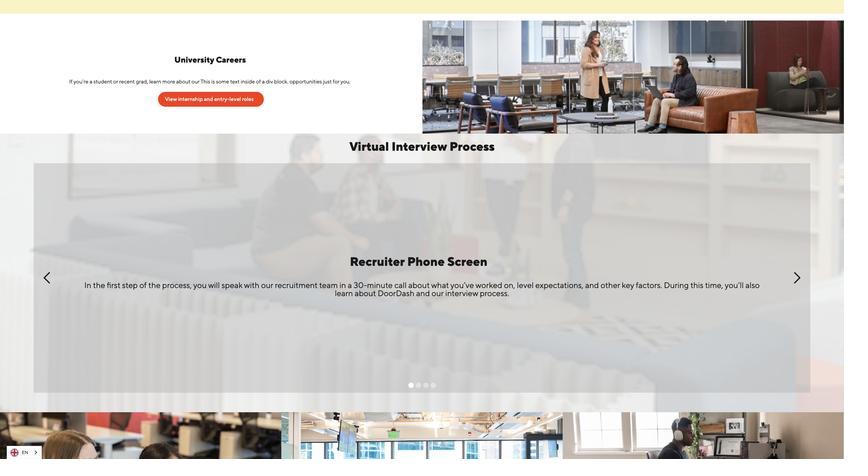 Task type: locate. For each thing, give the bounding box(es) containing it.
factors.
[[636, 281, 663, 290]]

learn right grad,
[[149, 78, 161, 85]]

learn left 30-
[[335, 289, 353, 298]]

doordash
[[378, 289, 415, 298]]

internship
[[178, 96, 203, 102]]

1 horizontal spatial the
[[148, 281, 161, 290]]

en
[[22, 451, 28, 456]]

you.
[[341, 78, 351, 85]]

a right the in
[[348, 281, 352, 290]]

a
[[90, 78, 92, 85], [262, 78, 265, 85], [348, 281, 352, 290]]

level right on, at the right
[[517, 281, 534, 290]]

in the first step of the process, you will speak with our recruitment team in a 30-minute call about what you've worked on, level expectations, and other key factors. during this time, you'll also learn about doordash and our interview process.
[[84, 281, 760, 298]]

0 vertical spatial level
[[230, 96, 241, 102]]

next slide image
[[791, 272, 804, 285]]

our
[[192, 78, 200, 85], [261, 281, 273, 290], [432, 289, 444, 298]]

process
[[450, 139, 495, 154]]

the left process,
[[148, 281, 161, 290]]

of right step
[[139, 281, 147, 290]]

Language field
[[7, 447, 42, 460]]

you
[[193, 281, 207, 290]]

0 horizontal spatial our
[[192, 78, 200, 85]]

about right more
[[176, 78, 191, 85]]

1 horizontal spatial about
[[355, 289, 376, 298]]

key
[[622, 281, 635, 290]]

0 horizontal spatial a
[[90, 78, 92, 85]]

phone
[[408, 255, 445, 269]]

some
[[216, 78, 229, 85]]

of inside in the first step of the process, you will speak with our recruitment team in a 30-minute call about what you've worked on, level expectations, and other key factors. during this time, you'll also learn about doordash and our interview process.
[[139, 281, 147, 290]]

about right the in
[[355, 289, 376, 298]]

and left the what
[[416, 289, 430, 298]]

more
[[163, 78, 175, 85]]

university
[[174, 55, 214, 64]]

and left entry-
[[204, 96, 213, 102]]

other
[[601, 281, 620, 290]]

this
[[201, 78, 210, 85]]

1 horizontal spatial learn
[[335, 289, 353, 298]]

if
[[69, 78, 73, 85]]

2 horizontal spatial a
[[348, 281, 352, 290]]

the right in
[[93, 281, 105, 290]]

recent
[[119, 78, 135, 85]]

minute
[[367, 281, 393, 290]]

entry-
[[214, 96, 230, 102]]

1 horizontal spatial of
[[256, 78, 261, 85]]

also
[[746, 281, 760, 290]]

will
[[208, 281, 220, 290]]

0 horizontal spatial about
[[176, 78, 191, 85]]

worked
[[476, 281, 503, 290]]

recruiter
[[350, 255, 405, 269]]

interview
[[392, 139, 447, 154]]

previous slide image
[[40, 272, 54, 285]]

a inside in the first step of the process, you will speak with our recruitment team in a 30-minute call about what you've worked on, level expectations, and other key factors. during this time, you'll also learn about doordash and our interview process.
[[348, 281, 352, 290]]

expectations,
[[536, 281, 584, 290]]

1 vertical spatial learn
[[335, 289, 353, 298]]

careers
[[216, 55, 246, 64]]

our left the interview
[[432, 289, 444, 298]]

process.
[[480, 289, 510, 298]]

level left the roles
[[230, 96, 241, 102]]

about
[[176, 78, 191, 85], [409, 281, 430, 290], [355, 289, 376, 298]]

recruiter phone screen
[[350, 255, 488, 269]]

is
[[211, 78, 215, 85]]

0 horizontal spatial of
[[139, 281, 147, 290]]

view
[[165, 96, 177, 102]]

30-
[[354, 281, 367, 290]]

process,
[[162, 281, 192, 290]]

1 horizontal spatial level
[[517, 281, 534, 290]]

0 horizontal spatial learn
[[149, 78, 161, 85]]

level
[[230, 96, 241, 102], [517, 281, 534, 290]]

you'll
[[725, 281, 744, 290]]

0 horizontal spatial level
[[230, 96, 241, 102]]

and left 'other'
[[586, 281, 599, 290]]

1 vertical spatial of
[[139, 281, 147, 290]]

this
[[691, 281, 704, 290]]

2 horizontal spatial our
[[432, 289, 444, 298]]

learn
[[149, 78, 161, 85], [335, 289, 353, 298]]

and
[[204, 96, 213, 102], [586, 281, 599, 290], [416, 289, 430, 298]]

a left div at the left top
[[262, 78, 265, 85]]

1 horizontal spatial and
[[416, 289, 430, 298]]

about right call
[[409, 281, 430, 290]]

0 horizontal spatial the
[[93, 281, 105, 290]]

our left this
[[192, 78, 200, 85]]

0 vertical spatial learn
[[149, 78, 161, 85]]

text
[[230, 78, 240, 85]]

the
[[93, 281, 105, 290], [148, 281, 161, 290]]

of
[[256, 78, 261, 85], [139, 281, 147, 290]]

of right the inside
[[256, 78, 261, 85]]

a right "you're"
[[90, 78, 92, 85]]

div
[[266, 78, 273, 85]]

1 vertical spatial level
[[517, 281, 534, 290]]

our right the with
[[261, 281, 273, 290]]



Task type: vqa. For each thing, say whether or not it's contained in the screenshot.
'&'
no



Task type: describe. For each thing, give the bounding box(es) containing it.
2 horizontal spatial about
[[409, 281, 430, 290]]

step
[[122, 281, 138, 290]]

university careers
[[174, 55, 248, 64]]

interview
[[446, 289, 478, 298]]

with
[[244, 281, 260, 290]]

virtual
[[350, 139, 389, 154]]

1 the from the left
[[93, 281, 105, 290]]

block.
[[274, 78, 289, 85]]

you've
[[451, 281, 474, 290]]

2 horizontal spatial and
[[586, 281, 599, 290]]

if you're a student or recent grad, learn more about our this is some text inside of a div block. opportunities just for you.
[[69, 78, 353, 85]]

first
[[107, 281, 120, 290]]

team
[[319, 281, 338, 290]]

english flag image
[[10, 449, 19, 457]]

recruitment
[[275, 281, 318, 290]]

roles
[[242, 96, 254, 102]]

virtual interview process
[[350, 139, 495, 154]]

view internship and entry-level roles
[[165, 96, 254, 102]]

student
[[94, 78, 112, 85]]

for
[[333, 78, 340, 85]]

en link
[[7, 447, 42, 460]]

you're
[[74, 78, 88, 85]]

0 vertical spatial of
[[256, 78, 261, 85]]

just
[[323, 78, 332, 85]]

opportunities
[[290, 78, 322, 85]]

1 horizontal spatial a
[[262, 78, 265, 85]]

learn inside in the first step of the process, you will speak with our recruitment team in a 30-minute call about what you've worked on, level expectations, and other key factors. during this time, you'll also learn about doordash and our interview process.
[[335, 289, 353, 298]]

in
[[84, 281, 91, 290]]

1 horizontal spatial our
[[261, 281, 273, 290]]

speak
[[222, 281, 243, 290]]

grad,
[[136, 78, 148, 85]]

time,
[[706, 281, 724, 290]]

2 the from the left
[[148, 281, 161, 290]]

screen
[[448, 255, 488, 269]]

during
[[664, 281, 689, 290]]

on,
[[504, 281, 515, 290]]

carousel region
[[34, 163, 811, 393]]

call
[[395, 281, 407, 290]]

what
[[432, 281, 449, 290]]

or
[[113, 78, 118, 85]]

0 horizontal spatial and
[[204, 96, 213, 102]]

level inside in the first step of the process, you will speak with our recruitment team in a 30-minute call about what you've worked on, level expectations, and other key factors. during this time, you'll also learn about doordash and our interview process.
[[517, 281, 534, 290]]

in
[[340, 281, 346, 290]]

inside
[[241, 78, 255, 85]]



